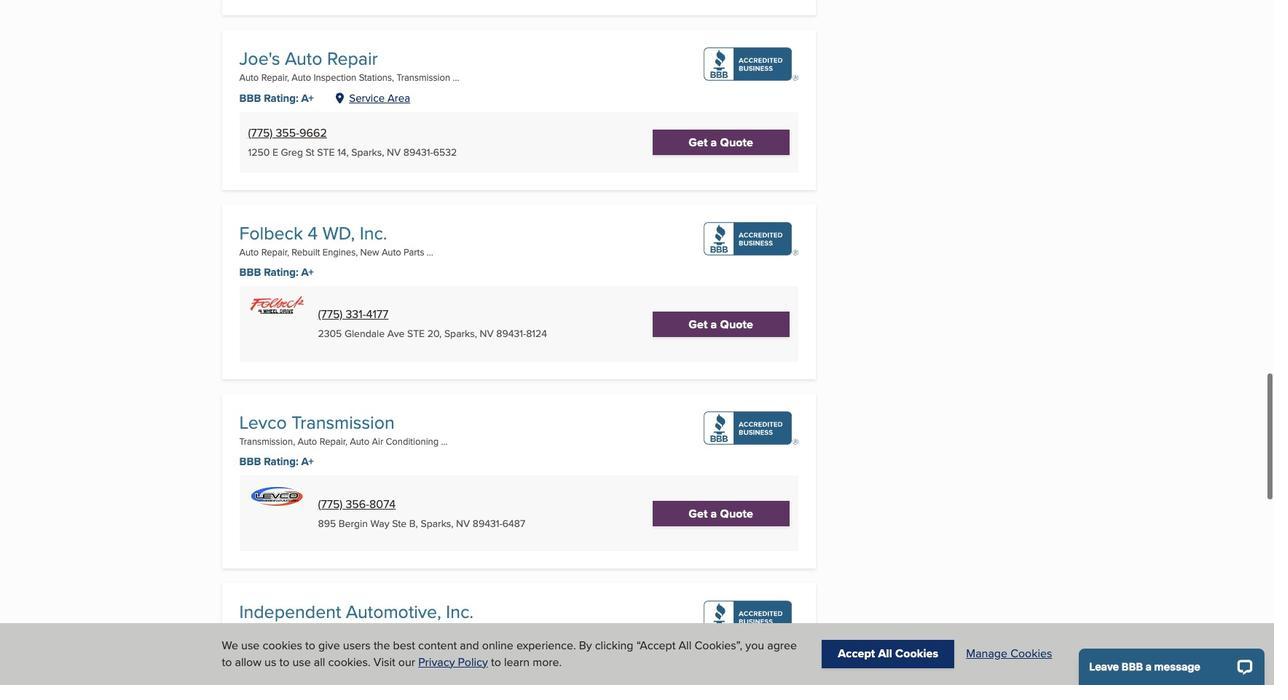Task type: locate. For each thing, give the bounding box(es) containing it.
(775) 331-4177 link
[[318, 306, 389, 323]]

1 vertical spatial 89431-
[[496, 327, 526, 341]]

conditioning up privacy
[[405, 625, 458, 638]]

(775) for levco
[[318, 496, 343, 513]]

0 vertical spatial the
[[315, 119, 332, 136]]

rating: inside independent automotive, inc. auto repair, used car dealers, auto air conditioning ... bbb rating: a+
[[264, 644, 299, 660]]

county,
[[319, 149, 350, 162]]

repair, inside the joe's auto repair auto repair, auto inspection stations, transmission ...
[[261, 71, 289, 84]]

(775)
[[248, 124, 273, 141], [318, 306, 343, 323], [318, 496, 343, 513]]

bbb rating: a+
[[239, 90, 314, 106]]

levco transmission link
[[239, 410, 395, 436]]

1 quote from the top
[[720, 134, 753, 151]]

a+ left all
[[301, 644, 314, 660]]

inc. up and
[[446, 599, 474, 625]]

ste right st
[[317, 145, 335, 159]]

a+ down levco transmission link
[[301, 454, 314, 470]]

1 horizontal spatial inc.
[[446, 599, 474, 625]]

4 bbb from the top
[[239, 644, 261, 660]]

get a quote link
[[653, 130, 790, 155], [653, 312, 790, 337], [653, 501, 790, 527]]

cookies right "manage"
[[1011, 646, 1052, 663]]

1 accredited business image from the top
[[704, 47, 798, 81]]

0 vertical spatial (775)
[[248, 124, 273, 141]]

(775) up 1250
[[248, 124, 273, 141]]

cookies
[[263, 638, 302, 654]]

air up 8074
[[372, 435, 383, 448]]

repair, inside independent automotive, inc. auto repair, used car dealers, auto air conditioning ... bbb rating: a+
[[261, 625, 289, 638]]

0 vertical spatial 89431-
[[403, 145, 433, 159]]

3 accredited business image from the top
[[704, 412, 798, 445]]

sparks, inside (775) 356-8074 895 bergin way ste b , sparks, nv 89431-6487
[[421, 516, 454, 531]]

get
[[689, 134, 708, 151], [689, 316, 708, 333], [689, 506, 708, 522]]

...
[[453, 71, 459, 84], [427, 246, 433, 259], [441, 435, 448, 448], [461, 625, 467, 638]]

the up county,
[[315, 119, 332, 136]]

... inside independent automotive, inc. auto repair, used car dealers, auto air conditioning ... bbb rating: a+
[[461, 625, 467, 638]]

1 vertical spatial the
[[374, 638, 390, 654]]

, down following
[[346, 145, 349, 159]]

privacy
[[418, 654, 455, 671]]

89431- inside (775) 355-9662 1250 e greg st ste 14 , sparks, nv 89431-6532
[[403, 145, 433, 159]]

repair, up "bbb rating: a+"
[[261, 71, 289, 84]]

air up our
[[391, 625, 403, 638]]

0 vertical spatial ,
[[346, 145, 349, 159]]

1 vertical spatial ,
[[439, 327, 442, 341]]

all right "accept
[[679, 638, 692, 654]]

0 vertical spatial get a quote
[[689, 134, 753, 151]]

bbb right we
[[239, 644, 261, 660]]

we use cookies to give users the best content and online experience. by clicking "accept all cookies", you agree to allow us to use all cookies. visit our
[[222, 638, 797, 671]]

1 horizontal spatial air
[[391, 625, 403, 638]]

accept all cookies
[[838, 646, 939, 663]]

0 vertical spatial a
[[711, 134, 717, 151]]

2 vertical spatial (775)
[[318, 496, 343, 513]]

rating: down used
[[264, 644, 299, 660]]

2 quote from the top
[[720, 316, 753, 333]]

to left give
[[305, 638, 315, 654]]

get a quote link for folbeck 4 wd, inc.
[[653, 312, 790, 337]]

ste inside '(775) 331-4177 2305 glendale ave ste 20 , sparks, nv 89431-8124'
[[407, 327, 425, 341]]

new
[[360, 246, 379, 259]]

4
[[308, 220, 318, 246]]

0 horizontal spatial the
[[315, 119, 332, 136]]

1 get from the top
[[689, 134, 708, 151]]

0 horizontal spatial ste
[[317, 145, 335, 159]]

(775) 331-4177 2305 glendale ave ste 20 , sparks, nv 89431-8124
[[318, 306, 547, 341]]

1 horizontal spatial ste
[[407, 327, 425, 341]]

2 vertical spatial get a quote
[[689, 506, 753, 522]]

2 accredited business image from the top
[[704, 222, 798, 256]]

(775) inside (775) 356-8074 895 bergin way ste b , sparks, nv 89431-6487
[[318, 496, 343, 513]]

4 rating: from the top
[[264, 644, 299, 660]]

quote for folbeck 4 wd, inc.
[[720, 316, 753, 333]]

4 a+ from the top
[[301, 644, 314, 660]]

20
[[427, 327, 439, 341]]

independent
[[239, 599, 341, 625]]

0 horizontal spatial ,
[[346, 145, 349, 159]]

a+ up serving
[[301, 90, 314, 106]]

accept
[[838, 646, 875, 663]]

, right ste
[[416, 516, 418, 531]]

1 vertical spatial get
[[689, 316, 708, 333]]

accredited business image
[[704, 47, 798, 81], [704, 222, 798, 256], [704, 412, 798, 445], [704, 601, 798, 635]]

get for joe's auto repair
[[689, 134, 708, 151]]

repair, left used
[[261, 625, 289, 638]]

manage cookies button
[[966, 646, 1052, 663]]

0 vertical spatial sparks,
[[351, 145, 384, 159]]

0 horizontal spatial all
[[679, 638, 692, 654]]

1 horizontal spatial cookies
[[1011, 646, 1052, 663]]

ste
[[317, 145, 335, 159], [407, 327, 425, 341]]

a+ inside folbeck 4 wd, inc. auto repair, rebuilt engines, new auto parts ... bbb rating: a+
[[301, 265, 314, 281]]

agree
[[767, 638, 797, 654]]

manage cookies
[[966, 646, 1052, 663]]

repair, inside folbeck 4 wd, inc. auto repair, rebuilt engines, new auto parts ... bbb rating: a+
[[261, 246, 289, 259]]

0 vertical spatial conditioning
[[386, 435, 439, 448]]

car
[[316, 625, 330, 638]]

2 vertical spatial get a quote link
[[653, 501, 790, 527]]

4177
[[366, 306, 389, 323]]

bbb
[[239, 90, 261, 106], [239, 265, 261, 281], [239, 454, 261, 470], [239, 644, 261, 660]]

bergin
[[339, 516, 368, 531]]

1 vertical spatial air
[[391, 625, 403, 638]]

2 vertical spatial 89431-
[[473, 516, 503, 531]]

0 vertical spatial get a quote link
[[653, 130, 790, 155]]

online
[[482, 638, 514, 654]]

1 vertical spatial conditioning
[[405, 625, 458, 638]]

2 rating: from the top
[[264, 265, 299, 281]]

conditioning inside levco transmission transmission, auto repair, auto air conditioning ... bbb rating: a+
[[386, 435, 439, 448]]

nv right the b
[[456, 516, 470, 531]]

sparks, inside '(775) 331-4177 2305 glendale ave ste 20 , sparks, nv 89431-8124'
[[444, 327, 477, 341]]

0 horizontal spatial inc.
[[360, 220, 387, 246]]

, inside '(775) 331-4177 2305 glendale ave ste 20 , sparks, nv 89431-8124'
[[439, 327, 442, 341]]

levco
[[239, 410, 287, 436]]

, inside (775) 356-8074 895 bergin way ste b , sparks, nv 89431-6487
[[416, 516, 418, 531]]

nv down areas:
[[387, 145, 401, 159]]

0 vertical spatial ste
[[317, 145, 335, 159]]

895
[[318, 516, 336, 531]]

0 horizontal spatial air
[[372, 435, 383, 448]]

repair, left rebuilt
[[261, 246, 289, 259]]

independent automotive, inc. auto repair, used car dealers, auto air conditioning ... bbb rating: a+
[[239, 599, 474, 660]]

use right we
[[241, 638, 260, 654]]

0 vertical spatial get
[[689, 134, 708, 151]]

3 a from the top
[[711, 506, 717, 522]]

users
[[343, 638, 371, 654]]

1 get a quote from the top
[[689, 134, 753, 151]]

1 cookies from the left
[[895, 646, 939, 663]]

you
[[746, 638, 764, 654]]

use left all
[[292, 654, 311, 671]]

1250
[[248, 145, 270, 159]]

, right ave
[[439, 327, 442, 341]]

2 vertical spatial get
[[689, 506, 708, 522]]

all right accept
[[878, 646, 892, 663]]

the left best on the left bottom of the page
[[374, 638, 390, 654]]

transmission
[[397, 71, 450, 84], [292, 410, 395, 436]]

a for joe's auto repair
[[711, 134, 717, 151]]

bbb down "joe's"
[[239, 90, 261, 106]]

(775) inside '(775) 331-4177 2305 glendale ave ste 20 , sparks, nv 89431-8124'
[[318, 306, 343, 323]]

accept all cookies button
[[822, 641, 955, 669]]

e
[[272, 145, 278, 159]]

bbb down transmission,
[[239, 454, 261, 470]]

3 rating: from the top
[[264, 454, 299, 470]]

bbb down folbeck
[[239, 265, 261, 281]]

a+ down rebuilt
[[301, 265, 314, 281]]

89431- for folbeck 4 wd, inc.
[[496, 327, 526, 341]]

1 get a quote link from the top
[[653, 130, 790, 155]]

cookies right accept
[[895, 646, 939, 663]]

89431-
[[403, 145, 433, 159], [496, 327, 526, 341], [473, 516, 503, 531]]

2 bbb from the top
[[239, 265, 261, 281]]

automotive,
[[346, 599, 441, 625]]

sparks, right 14
[[351, 145, 384, 159]]

ste left 20
[[407, 327, 425, 341]]

0 vertical spatial air
[[372, 435, 383, 448]]

get a quote for joe's auto repair
[[689, 134, 753, 151]]

0 vertical spatial transmission
[[397, 71, 450, 84]]

areas:
[[386, 119, 418, 136]]

conditioning inside independent automotive, inc. auto repair, used car dealers, auto air conditioning ... bbb rating: a+
[[405, 625, 458, 638]]

nv inside '(775) 331-4177 2305 glendale ave ste 20 , sparks, nv 89431-8124'
[[480, 327, 494, 341]]

sparks, inside (775) 355-9662 1250 e greg st ste 14 , sparks, nv 89431-6532
[[351, 145, 384, 159]]

0 vertical spatial quote
[[720, 134, 753, 151]]

3 get from the top
[[689, 506, 708, 522]]

2 a from the top
[[711, 316, 717, 333]]

nv left 8124
[[480, 327, 494, 341]]

experience.
[[517, 638, 576, 654]]

a+ inside independent automotive, inc. auto repair, used car dealers, auto air conditioning ... bbb rating: a+
[[301, 644, 314, 660]]

conditioning
[[386, 435, 439, 448], [405, 625, 458, 638]]

2 a+ from the top
[[301, 265, 314, 281]]

1 a from the top
[[711, 134, 717, 151]]

0 horizontal spatial cookies
[[895, 646, 939, 663]]

1 vertical spatial get a quote link
[[653, 312, 790, 337]]

1 vertical spatial ste
[[407, 327, 425, 341]]

nv
[[387, 145, 401, 159], [353, 149, 366, 162], [283, 161, 296, 174], [480, 327, 494, 341], [456, 516, 470, 531]]

2 vertical spatial sparks,
[[421, 516, 454, 531]]

all
[[314, 654, 325, 671]]

accredited business image for levco transmission
[[704, 412, 798, 445]]

(775) inside (775) 355-9662 1250 e greg st ste 14 , sparks, nv 89431-6532
[[248, 124, 273, 141]]

rebuilt
[[292, 246, 320, 259]]

cookies
[[895, 646, 939, 663], [1011, 646, 1052, 663]]

2 vertical spatial a
[[711, 506, 717, 522]]

rating: down rebuilt
[[264, 265, 299, 281]]

a+ inside levco transmission transmission, auto repair, auto air conditioning ... bbb rating: a+
[[301, 454, 314, 470]]

quote
[[720, 134, 753, 151], [720, 316, 753, 333], [720, 506, 753, 522]]

1 horizontal spatial the
[[374, 638, 390, 654]]

to
[[305, 638, 315, 654], [222, 654, 232, 671], [279, 654, 290, 671], [491, 654, 501, 671]]

the inside serving the following areas: nevada washoe county,  nv nv
[[315, 119, 332, 136]]

3 quote from the top
[[720, 506, 753, 522]]

sparks, right 20
[[444, 327, 477, 341]]

2 vertical spatial quote
[[720, 506, 753, 522]]

2 horizontal spatial ,
[[439, 327, 442, 341]]

quote for joe's auto repair
[[720, 134, 753, 151]]

2 vertical spatial ,
[[416, 516, 418, 531]]

0 vertical spatial inc.
[[360, 220, 387, 246]]

1 vertical spatial a
[[711, 316, 717, 333]]

3 bbb from the top
[[239, 454, 261, 470]]

glendale
[[345, 327, 385, 341]]

1 a+ from the top
[[301, 90, 314, 106]]

0 horizontal spatial use
[[241, 638, 260, 654]]

2 get from the top
[[689, 316, 708, 333]]

air inside levco transmission transmission, auto repair, auto air conditioning ... bbb rating: a+
[[372, 435, 383, 448]]

a for folbeck 4 wd, inc.
[[711, 316, 717, 333]]

1 vertical spatial inc.
[[446, 599, 474, 625]]

folbeck 4 wd, inc. auto repair, rebuilt engines, new auto parts ... bbb rating: a+
[[239, 220, 433, 281]]

89431- for levco transmission
[[473, 516, 503, 531]]

independent automotive, inc. link
[[239, 599, 474, 625]]

1 vertical spatial transmission
[[292, 410, 395, 436]]

rating: down transmission,
[[264, 454, 299, 470]]

0 horizontal spatial transmission
[[292, 410, 395, 436]]

a
[[711, 134, 717, 151], [711, 316, 717, 333], [711, 506, 717, 522]]

1 horizontal spatial use
[[292, 654, 311, 671]]

1 vertical spatial (775)
[[318, 306, 343, 323]]

4 accredited business image from the top
[[704, 601, 798, 635]]

rating: up serving
[[264, 90, 299, 106]]

nevada
[[272, 134, 311, 150]]

joe's auto repair link
[[239, 45, 378, 71]]

inc. right wd,
[[360, 220, 387, 246]]

1 horizontal spatial ,
[[416, 516, 418, 531]]

get a quote for folbeck 4 wd, inc.
[[689, 316, 753, 333]]

repair, inside levco transmission transmission, auto repair, auto air conditioning ... bbb rating: a+
[[320, 435, 347, 448]]

1 horizontal spatial all
[[878, 646, 892, 663]]

content
[[418, 638, 457, 654]]

use
[[241, 638, 260, 654], [292, 654, 311, 671]]

3 get a quote link from the top
[[653, 501, 790, 527]]

repair, right transmission,
[[320, 435, 347, 448]]

conditioning up 8074
[[386, 435, 439, 448]]

(775) up '895'
[[318, 496, 343, 513]]

inc.
[[360, 220, 387, 246], [446, 599, 474, 625]]

levco transmission transmission, auto repair, auto air conditioning ... bbb rating: a+
[[239, 410, 448, 470]]

2 get a quote link from the top
[[653, 312, 790, 337]]

all inside we use cookies to give users the best content and online experience. by clicking "accept all cookies", you agree to allow us to use all cookies. visit our
[[679, 638, 692, 654]]

all inside button
[[878, 646, 892, 663]]

1 vertical spatial sparks,
[[444, 327, 477, 341]]

(775) up 2305
[[318, 306, 343, 323]]

sparks, right the b
[[421, 516, 454, 531]]

1 horizontal spatial transmission
[[397, 71, 450, 84]]

bbb inside independent automotive, inc. auto repair, used car dealers, auto air conditioning ... bbb rating: a+
[[239, 644, 261, 660]]

ste inside (775) 355-9662 1250 e greg st ste 14 , sparks, nv 89431-6532
[[317, 145, 335, 159]]

all
[[679, 638, 692, 654], [878, 646, 892, 663]]

89431- inside (775) 356-8074 895 bergin way ste b , sparks, nv 89431-6487
[[473, 516, 503, 531]]

repair, for independent
[[261, 625, 289, 638]]

joe's
[[239, 45, 280, 71]]

89431- inside '(775) 331-4177 2305 glendale ave ste 20 , sparks, nv 89431-8124'
[[496, 327, 526, 341]]

3 get a quote from the top
[[689, 506, 753, 522]]

3 a+ from the top
[[301, 454, 314, 470]]

1 vertical spatial get a quote
[[689, 316, 753, 333]]

1 vertical spatial quote
[[720, 316, 753, 333]]

2 get a quote from the top
[[689, 316, 753, 333]]

rating:
[[264, 90, 299, 106], [264, 265, 299, 281], [264, 454, 299, 470], [264, 644, 299, 660]]



Task type: describe. For each thing, give the bounding box(es) containing it.
serving the following areas: nevada washoe county,  nv nv
[[272, 119, 418, 174]]

repair, for levco
[[320, 435, 347, 448]]

rating: inside levco transmission transmission, auto repair, auto air conditioning ... bbb rating: a+
[[264, 454, 299, 470]]

dealers,
[[333, 625, 367, 638]]

get a quote link for levco transmission
[[653, 501, 790, 527]]

inc. inside folbeck 4 wd, inc. auto repair, rebuilt engines, new auto parts ... bbb rating: a+
[[360, 220, 387, 246]]

14
[[337, 145, 346, 159]]

transmission inside the joe's auto repair auto repair, auto inspection stations, transmission ...
[[397, 71, 450, 84]]

b
[[409, 516, 416, 531]]

356-
[[346, 496, 369, 513]]

air inside independent automotive, inc. auto repair, used car dealers, auto air conditioning ... bbb rating: a+
[[391, 625, 403, 638]]

clicking
[[595, 638, 634, 654]]

ave
[[387, 327, 405, 341]]

(775) for folbeck
[[318, 306, 343, 323]]

to left allow
[[222, 654, 232, 671]]

1 rating: from the top
[[264, 90, 299, 106]]

service
[[349, 90, 385, 106]]

wd,
[[322, 220, 355, 246]]

and
[[460, 638, 479, 654]]

nv inside (775) 356-8074 895 bergin way ste b , sparks, nv 89431-6487
[[456, 516, 470, 531]]

(775) 356-8074 link
[[318, 496, 396, 513]]

6532
[[433, 145, 457, 159]]

we
[[222, 638, 238, 654]]

to right us
[[279, 654, 290, 671]]

cookies",
[[695, 638, 743, 654]]

folbeck 4 wd, inc. link
[[239, 220, 387, 246]]

repair
[[327, 45, 378, 71]]

parts
[[404, 246, 424, 259]]

(775) 356-8074 895 bergin way ste b , sparks, nv 89431-6487
[[318, 496, 525, 531]]

learn
[[504, 654, 530, 671]]

... inside folbeck 4 wd, inc. auto repair, rebuilt engines, new auto parts ... bbb rating: a+
[[427, 246, 433, 259]]

6487
[[503, 516, 525, 531]]

2 cookies from the left
[[1011, 646, 1052, 663]]

give
[[318, 638, 340, 654]]

serving
[[272, 119, 312, 136]]

get for levco transmission
[[689, 506, 708, 522]]

get for folbeck 4 wd, inc.
[[689, 316, 708, 333]]

ste
[[392, 516, 407, 531]]

folbeck
[[239, 220, 303, 246]]

... inside the joe's auto repair auto repair, auto inspection stations, transmission ...
[[453, 71, 459, 84]]

quote for levco transmission
[[720, 506, 753, 522]]

8074
[[369, 496, 396, 513]]

allow
[[235, 654, 262, 671]]

get a quote link for joe's auto repair
[[653, 130, 790, 155]]

, for transmission
[[416, 516, 418, 531]]

nv down greg
[[283, 161, 296, 174]]

... inside levco transmission transmission, auto repair, auto air conditioning ... bbb rating: a+
[[441, 435, 448, 448]]

9662
[[299, 124, 327, 141]]

stations,
[[359, 71, 394, 84]]

nv inside (775) 355-9662 1250 e greg st ste 14 , sparks, nv 89431-6532
[[387, 145, 401, 159]]

accredited business image for folbeck 4 wd, inc.
[[704, 222, 798, 256]]

engines,
[[323, 246, 358, 259]]

sparks, for folbeck 4 wd, inc.
[[444, 327, 477, 341]]

manage
[[966, 646, 1008, 663]]

331-
[[346, 306, 366, 323]]

best
[[393, 638, 415, 654]]

(775) 355-9662 link
[[248, 124, 327, 141]]

policy
[[458, 654, 488, 671]]

get a quote for levco transmission
[[689, 506, 753, 522]]

way
[[371, 516, 390, 531]]

1 bbb from the top
[[239, 90, 261, 106]]

area
[[388, 90, 410, 106]]

bbb inside folbeck 4 wd, inc. auto repair, rebuilt engines, new auto parts ... bbb rating: a+
[[239, 265, 261, 281]]

2305
[[318, 327, 342, 341]]

8124
[[526, 327, 547, 341]]

, for 4
[[439, 327, 442, 341]]

rating: inside folbeck 4 wd, inc. auto repair, rebuilt engines, new auto parts ... bbb rating: a+
[[264, 265, 299, 281]]

a for levco transmission
[[711, 506, 717, 522]]

used
[[292, 625, 313, 638]]

cookies.
[[328, 654, 371, 671]]

following
[[335, 119, 383, 136]]

us
[[265, 654, 276, 671]]

washoe
[[283, 149, 317, 162]]

inspection
[[314, 71, 356, 84]]

our
[[398, 654, 415, 671]]

st
[[306, 145, 315, 159]]

repair, for joe's
[[261, 71, 289, 84]]

the inside we use cookies to give users the best content and online experience. by clicking "accept all cookies", you agree to allow us to use all cookies. visit our
[[374, 638, 390, 654]]

greg
[[281, 145, 303, 159]]

inc. inside independent automotive, inc. auto repair, used car dealers, auto air conditioning ... bbb rating: a+
[[446, 599, 474, 625]]

service area
[[349, 90, 410, 106]]

accredited business image for joe's auto repair
[[704, 47, 798, 81]]

355-
[[276, 124, 299, 141]]

sparks, for levco transmission
[[421, 516, 454, 531]]

more.
[[533, 654, 562, 671]]

privacy policy to learn more.
[[418, 654, 562, 671]]

(775) 355-9662 1250 e greg st ste 14 , sparks, nv 89431-6532
[[248, 124, 457, 159]]

transmission inside levco transmission transmission, auto repair, auto air conditioning ... bbb rating: a+
[[292, 410, 395, 436]]

visit
[[374, 654, 395, 671]]

nv right 14
[[353, 149, 366, 162]]

accredited business image for independent automotive, inc.
[[704, 601, 798, 635]]

bbb inside levco transmission transmission, auto repair, auto air conditioning ... bbb rating: a+
[[239, 454, 261, 470]]

privacy policy link
[[418, 654, 488, 671]]

by
[[579, 638, 592, 654]]

"accept
[[637, 638, 676, 654]]

to left learn
[[491, 654, 501, 671]]

joe's auto repair auto repair, auto inspection stations, transmission ...
[[239, 45, 459, 84]]

transmission,
[[239, 435, 295, 448]]

, inside (775) 355-9662 1250 e greg st ste 14 , sparks, nv 89431-6532
[[346, 145, 349, 159]]



Task type: vqa. For each thing, say whether or not it's contained in the screenshot.
st
yes



